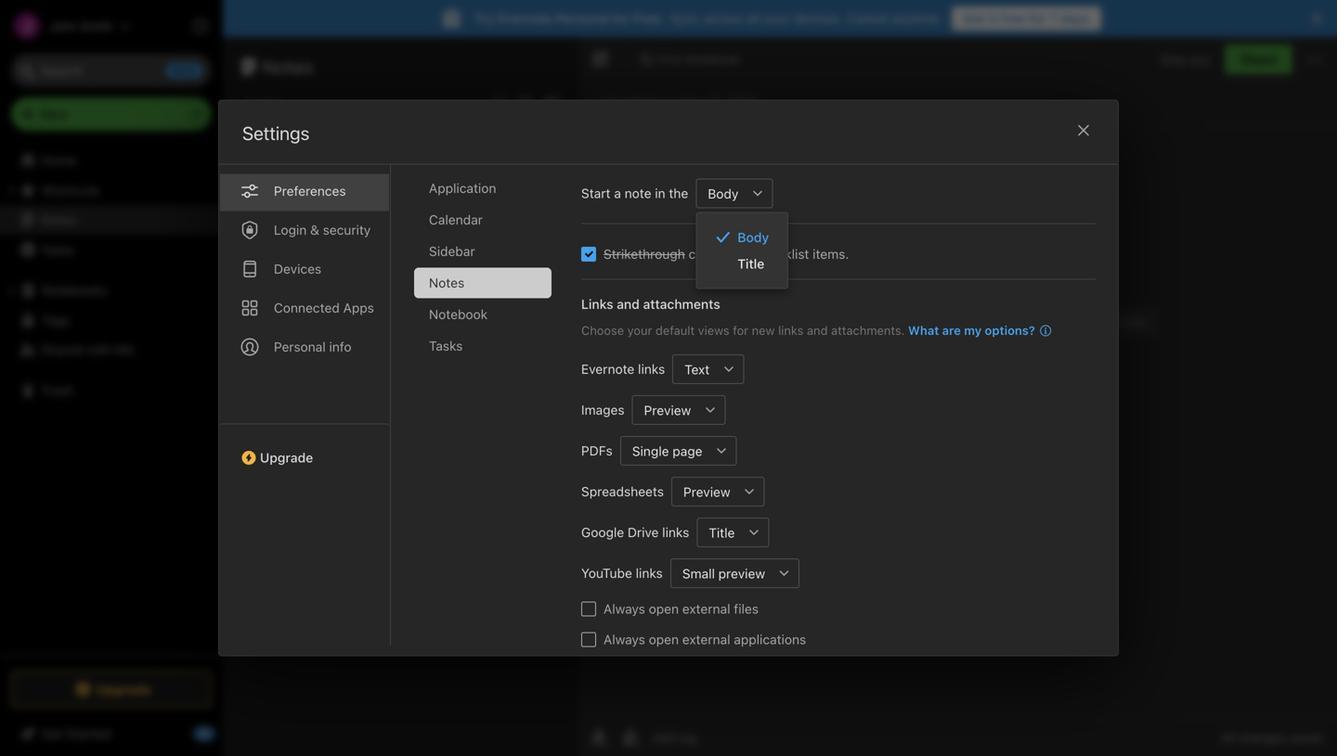 Task type: locate. For each thing, give the bounding box(es) containing it.
0 horizontal spatial notebook
[[429, 307, 488, 322]]

are
[[942, 324, 961, 338]]

0 horizontal spatial title
[[709, 525, 735, 541]]

1 note
[[245, 95, 281, 111]]

1 vertical spatial personal
[[274, 339, 326, 355]]

settings image
[[189, 15, 212, 37]]

settings right settings image
[[234, 19, 282, 33]]

strikethrough completed checklist items.
[[604, 247, 849, 262]]

note
[[255, 95, 281, 111], [625, 186, 652, 201]]

tree
[[0, 146, 223, 655]]

tab list for start a note in the
[[414, 173, 567, 646]]

your
[[764, 11, 790, 26], [628, 324, 652, 338]]

0 vertical spatial preview
[[644, 403, 691, 418]]

preview inside "choose default view option for images" 'field'
[[644, 403, 691, 418]]

cancel
[[847, 11, 888, 26]]

1 vertical spatial evernote
[[581, 362, 635, 377]]

1 horizontal spatial notebook
[[685, 52, 740, 66]]

1 vertical spatial note
[[625, 186, 652, 201]]

0 horizontal spatial notes
[[41, 212, 76, 228]]

new button
[[11, 98, 212, 131]]

my
[[964, 324, 982, 338]]

tasks up notebooks
[[41, 242, 75, 258]]

and right links
[[617, 297, 640, 312]]

17,
[[708, 94, 723, 110]]

0 vertical spatial upgrade
[[260, 450, 313, 466]]

1 horizontal spatial personal
[[556, 11, 609, 26]]

external down the always open external files
[[682, 632, 731, 648]]

google drive links
[[581, 525, 689, 541]]

applications
[[734, 632, 806, 648]]

tasks tab
[[414, 331, 552, 362]]

checklist
[[756, 247, 809, 262]]

get it free for 7 days button
[[952, 7, 1102, 31]]

tasks
[[41, 242, 75, 258], [429, 339, 463, 354]]

2023
[[727, 94, 758, 110]]

personal up expand note 'icon'
[[556, 11, 609, 26]]

preview inside choose default view option for spreadsheets field
[[684, 485, 731, 500]]

all
[[747, 11, 760, 26]]

expand notebooks image
[[5, 283, 20, 298]]

shared with me link
[[0, 335, 222, 365]]

always
[[604, 602, 645, 617], [604, 632, 645, 648]]

0 vertical spatial external
[[682, 602, 731, 617]]

0 horizontal spatial tab list
[[219, 155, 391, 646]]

0 horizontal spatial evernote
[[498, 11, 552, 26]]

preview
[[644, 403, 691, 418], [684, 485, 731, 500]]

notebook down try evernote personal for free: sync across all your devices. cancel anytime.
[[685, 52, 740, 66]]

1 horizontal spatial a
[[614, 186, 621, 201]]

2 horizontal spatial for
[[1029, 11, 1047, 26]]

Always open external files checkbox
[[581, 602, 596, 617]]

1 always from the top
[[604, 602, 645, 617]]

preview button up single page button
[[632, 396, 696, 425]]

0 vertical spatial upgrade button
[[219, 424, 390, 473]]

evernote down 'choose'
[[581, 362, 635, 377]]

your down links and attachments
[[628, 324, 652, 338]]

0 horizontal spatial a
[[247, 202, 253, 215]]

1 vertical spatial always
[[604, 632, 645, 648]]

info
[[329, 339, 352, 355]]

1 horizontal spatial title
[[738, 256, 765, 272]]

for left 7
[[1029, 11, 1047, 26]]

for
[[612, 11, 630, 26], [1029, 11, 1047, 26], [733, 324, 749, 338]]

body
[[708, 186, 739, 201], [738, 230, 769, 245]]

upgrade button
[[219, 424, 390, 473], [11, 671, 212, 709]]

settings tooltip
[[206, 8, 297, 45]]

1 horizontal spatial upgrade button
[[219, 424, 390, 473]]

Always open external applications checkbox
[[581, 633, 596, 648]]

dropdown list menu
[[697, 224, 788, 277]]

for left "new"
[[733, 324, 749, 338]]

0 vertical spatial always
[[604, 602, 645, 617]]

tasks button
[[0, 235, 222, 265]]

1 horizontal spatial for
[[733, 324, 749, 338]]

2 external from the top
[[682, 632, 731, 648]]

a right start
[[614, 186, 621, 201]]

tab list containing application
[[414, 173, 567, 646]]

home link
[[0, 146, 223, 176]]

title down body link
[[738, 256, 765, 272]]

1 vertical spatial notebook
[[429, 307, 488, 322]]

notes down shortcuts
[[41, 212, 76, 228]]

always right always open external files option
[[604, 602, 645, 617]]

devices.
[[794, 11, 844, 26]]

share
[[1241, 52, 1277, 67]]

note left in
[[625, 186, 652, 201]]

tab list
[[219, 155, 391, 646], [414, 173, 567, 646]]

preview up 'title' button
[[684, 485, 731, 500]]

tags
[[42, 313, 70, 328]]

1 vertical spatial your
[[628, 324, 652, 338]]

share button
[[1225, 45, 1293, 74]]

for left the free:
[[612, 11, 630, 26]]

0 horizontal spatial and
[[617, 297, 640, 312]]

devices
[[274, 261, 322, 277]]

notebooks
[[42, 283, 107, 298]]

always open external files
[[604, 602, 759, 617]]

preview button for images
[[632, 396, 696, 425]]

small preview
[[682, 566, 765, 582]]

nov
[[680, 94, 704, 110]]

0 vertical spatial a
[[614, 186, 621, 201]]

1 vertical spatial body
[[738, 230, 769, 245]]

notebook
[[685, 52, 740, 66], [429, 307, 488, 322]]

Choose default view option for Evernote links field
[[673, 355, 744, 385]]

always right always open external applications option
[[604, 632, 645, 648]]

1 horizontal spatial evernote
[[581, 362, 635, 377]]

me
[[115, 342, 134, 358]]

0 horizontal spatial upgrade button
[[11, 671, 212, 709]]

untitled
[[247, 143, 296, 159]]

0 vertical spatial personal
[[556, 11, 609, 26]]

external up always open external applications
[[682, 602, 731, 617]]

body right the
[[708, 186, 739, 201]]

and
[[617, 297, 640, 312], [807, 324, 828, 338]]

2 always from the top
[[604, 632, 645, 648]]

preview button
[[632, 396, 696, 425], [671, 477, 735, 507]]

calendar
[[429, 212, 483, 228]]

last edited on nov 17, 2023
[[592, 94, 758, 110]]

links
[[581, 297, 614, 312]]

1 horizontal spatial upgrade
[[260, 450, 313, 466]]

upgrade
[[260, 450, 313, 466], [96, 682, 151, 698]]

1 vertical spatial external
[[682, 632, 731, 648]]

tab list containing preferences
[[219, 155, 391, 646]]

open down the always open external files
[[649, 632, 679, 648]]

on
[[662, 94, 677, 110]]

note right 1
[[255, 95, 281, 111]]

1 vertical spatial settings
[[242, 122, 310, 144]]

and left the attachments.
[[807, 324, 828, 338]]

0 vertical spatial settings
[[234, 19, 282, 33]]

google
[[581, 525, 624, 541]]

Select303 checkbox
[[581, 247, 596, 262]]

0 vertical spatial your
[[764, 11, 790, 26]]

youtube links
[[581, 566, 663, 581]]

1 vertical spatial upgrade
[[96, 682, 151, 698]]

1 vertical spatial preview button
[[671, 477, 735, 507]]

0 vertical spatial evernote
[[498, 11, 552, 26]]

0 horizontal spatial personal
[[274, 339, 326, 355]]

notebook down notes "tab"
[[429, 307, 488, 322]]

1
[[245, 95, 251, 111]]

1 horizontal spatial notes
[[263, 56, 314, 78]]

2 horizontal spatial notes
[[429, 275, 465, 291]]

title up small preview button
[[709, 525, 735, 541]]

a left few
[[247, 202, 253, 215]]

settings
[[234, 19, 282, 33], [242, 122, 310, 144]]

Choose default view option for Google Drive links field
[[697, 518, 769, 548]]

only you
[[1161, 52, 1210, 66]]

free
[[1001, 11, 1026, 26]]

1 horizontal spatial tasks
[[429, 339, 463, 354]]

7
[[1050, 11, 1058, 26]]

&
[[310, 222, 319, 238]]

notes up 1 note
[[263, 56, 314, 78]]

tags button
[[0, 306, 222, 335]]

2 vertical spatial notes
[[429, 275, 465, 291]]

all
[[1221, 731, 1235, 745]]

1 horizontal spatial and
[[807, 324, 828, 338]]

notes
[[263, 56, 314, 78], [41, 212, 76, 228], [429, 275, 465, 291]]

2 open from the top
[[649, 632, 679, 648]]

0 horizontal spatial tasks
[[41, 242, 75, 258]]

0 vertical spatial notebook
[[685, 52, 740, 66]]

text button
[[673, 355, 714, 385]]

calendar tab
[[414, 205, 552, 235]]

evernote right the try
[[498, 11, 552, 26]]

title link
[[697, 251, 788, 277]]

notes down sidebar
[[429, 275, 465, 291]]

youtube
[[581, 566, 632, 581]]

settings down 1 note
[[242, 122, 310, 144]]

None search field
[[24, 54, 199, 87]]

0 vertical spatial body
[[708, 186, 739, 201]]

0 horizontal spatial note
[[255, 95, 281, 111]]

1 vertical spatial open
[[649, 632, 679, 648]]

tasks down notebook tab
[[429, 339, 463, 354]]

1 vertical spatial preview
[[684, 485, 731, 500]]

links
[[778, 324, 804, 338], [638, 362, 665, 377], [662, 525, 689, 541], [636, 566, 663, 581]]

try evernote personal for free: sync across all your devices. cancel anytime.
[[475, 11, 943, 26]]

links right drive
[[662, 525, 689, 541]]

a
[[614, 186, 621, 201], [247, 202, 253, 215]]

1 vertical spatial tasks
[[429, 339, 463, 354]]

open up always open external applications
[[649, 602, 679, 617]]

1 external from the top
[[682, 602, 731, 617]]

1 open from the top
[[649, 602, 679, 617]]

0 horizontal spatial your
[[628, 324, 652, 338]]

0 vertical spatial tasks
[[41, 242, 75, 258]]

options?
[[985, 324, 1035, 338]]

preview up single page
[[644, 403, 691, 418]]

preview button up 'title' button
[[671, 477, 735, 507]]

open for always open external files
[[649, 602, 679, 617]]

start a note in the
[[581, 186, 688, 201]]

body up title link
[[738, 230, 769, 245]]

text
[[685, 362, 710, 377]]

your right all at the right top of page
[[764, 11, 790, 26]]

notebooks link
[[0, 276, 222, 306]]

the
[[669, 186, 688, 201]]

attachments.
[[831, 324, 905, 338]]

0 vertical spatial title
[[738, 256, 765, 272]]

1 horizontal spatial tab list
[[414, 173, 567, 646]]

for inside button
[[1029, 11, 1047, 26]]

0 vertical spatial open
[[649, 602, 679, 617]]

personal down connected
[[274, 339, 326, 355]]

1 vertical spatial a
[[247, 202, 253, 215]]

1 vertical spatial title
[[709, 525, 735, 541]]

0 vertical spatial notes
[[263, 56, 314, 78]]

0 vertical spatial preview button
[[632, 396, 696, 425]]

1 vertical spatial notes
[[41, 212, 76, 228]]

0 horizontal spatial for
[[612, 11, 630, 26]]

open for always open external applications
[[649, 632, 679, 648]]

for for 7
[[1029, 11, 1047, 26]]

a few minutes ago
[[247, 202, 343, 215]]

always for always open external files
[[604, 602, 645, 617]]

body inside button
[[708, 186, 739, 201]]

personal info
[[274, 339, 352, 355]]

it
[[989, 11, 997, 26]]

links down drive
[[636, 566, 663, 581]]



Task type: vqa. For each thing, say whether or not it's contained in the screenshot.
leftmost AM
no



Task type: describe. For each thing, give the bounding box(es) containing it.
choose your default views for new links and attachments.
[[581, 324, 905, 338]]

only
[[1161, 52, 1187, 66]]

small preview button
[[670, 559, 770, 589]]

first notebook
[[657, 52, 740, 66]]

preview for images
[[644, 403, 691, 418]]

1 horizontal spatial note
[[625, 186, 652, 201]]

close image
[[1073, 119, 1095, 142]]

preview button for spreadsheets
[[671, 477, 735, 507]]

Choose default view option for Images field
[[632, 396, 726, 425]]

minutes
[[278, 202, 320, 215]]

shortcuts
[[42, 183, 100, 198]]

add a reminder image
[[588, 727, 610, 750]]

small
[[682, 566, 715, 582]]

what are my options?
[[908, 324, 1035, 338]]

external for applications
[[682, 632, 731, 648]]

free:
[[633, 11, 664, 26]]

few
[[256, 202, 275, 215]]

try
[[475, 11, 494, 26]]

title inside dropdown list menu
[[738, 256, 765, 272]]

body button
[[696, 179, 743, 209]]

ago
[[323, 202, 343, 215]]

preview for spreadsheets
[[684, 485, 731, 500]]

attachments
[[643, 297, 720, 312]]

sync
[[671, 11, 700, 26]]

tree containing home
[[0, 146, 223, 655]]

shared
[[41, 342, 83, 358]]

upgrade inside tab list
[[260, 450, 313, 466]]

start
[[581, 186, 611, 201]]

default
[[656, 324, 695, 338]]

personal inside tab list
[[274, 339, 326, 355]]

title inside button
[[709, 525, 735, 541]]

files
[[734, 602, 759, 617]]

single page button
[[620, 437, 707, 466]]

1 vertical spatial and
[[807, 324, 828, 338]]

expand note image
[[590, 48, 612, 71]]

new
[[752, 324, 775, 338]]

views
[[698, 324, 730, 338]]

days
[[1061, 11, 1090, 26]]

trash link
[[0, 376, 222, 406]]

with
[[87, 342, 112, 358]]

in
[[655, 186, 666, 201]]

notes inside "tab"
[[429, 275, 465, 291]]

links right "new"
[[778, 324, 804, 338]]

Search text field
[[24, 54, 199, 87]]

single page
[[632, 444, 703, 459]]

login
[[274, 222, 307, 238]]

get it free for 7 days
[[963, 11, 1090, 26]]

tab list for application
[[219, 155, 391, 646]]

evernote links
[[581, 362, 665, 377]]

0 vertical spatial note
[[255, 95, 281, 111]]

strikethrough
[[604, 247, 685, 262]]

notes link
[[0, 205, 222, 235]]

links and attachments
[[581, 297, 720, 312]]

title button
[[697, 518, 740, 548]]

home
[[41, 153, 76, 168]]

trash
[[41, 383, 74, 398]]

choose
[[581, 324, 624, 338]]

links left text button at the right of page
[[638, 362, 665, 377]]

for for free:
[[612, 11, 630, 26]]

pdfs
[[581, 443, 613, 459]]

settings inside tooltip
[[234, 19, 282, 33]]

Note Editor text field
[[577, 126, 1337, 719]]

note window element
[[577, 37, 1337, 757]]

Choose default view option for YouTube links field
[[670, 559, 800, 589]]

always open external applications
[[604, 632, 806, 648]]

Start a new note in the body or title. field
[[696, 179, 773, 209]]

images
[[581, 403, 625, 418]]

0 vertical spatial and
[[617, 297, 640, 312]]

notebook inside first notebook button
[[685, 52, 740, 66]]

saved
[[1290, 731, 1323, 745]]

tasks inside "tab"
[[429, 339, 463, 354]]

application
[[429, 181, 496, 196]]

notebook tab
[[414, 300, 552, 330]]

edited
[[621, 94, 658, 110]]

page
[[673, 444, 703, 459]]

preview
[[719, 566, 765, 582]]

anytime.
[[892, 11, 943, 26]]

application tab
[[414, 173, 552, 204]]

add tag image
[[619, 727, 642, 750]]

body inside dropdown list menu
[[738, 230, 769, 245]]

sidebar tab
[[414, 236, 552, 267]]

notebook inside notebook tab
[[429, 307, 488, 322]]

all changes saved
[[1221, 731, 1323, 745]]

what
[[908, 324, 939, 338]]

connected apps
[[274, 300, 374, 316]]

1 vertical spatial upgrade button
[[11, 671, 212, 709]]

changes
[[1239, 731, 1286, 745]]

preferences
[[274, 183, 346, 199]]

0 horizontal spatial upgrade
[[96, 682, 151, 698]]

single
[[632, 444, 669, 459]]

across
[[704, 11, 743, 26]]

1 horizontal spatial your
[[764, 11, 790, 26]]

external for files
[[682, 602, 731, 617]]

you
[[1190, 52, 1210, 66]]

notes tab
[[414, 268, 552, 299]]

connected
[[274, 300, 340, 316]]

shortcuts button
[[0, 176, 222, 205]]

security
[[323, 222, 371, 238]]

completed
[[689, 247, 752, 262]]

first notebook button
[[633, 46, 746, 72]]

body link
[[697, 224, 788, 251]]

apps
[[343, 300, 374, 316]]

Choose default view option for PDFs field
[[620, 437, 737, 466]]

upgrade button inside tab list
[[219, 424, 390, 473]]

Choose default view option for Spreadsheets field
[[671, 477, 765, 507]]

new
[[41, 106, 68, 122]]

always for always open external applications
[[604, 632, 645, 648]]

sidebar
[[429, 244, 475, 259]]

notes inside tree
[[41, 212, 76, 228]]

login & security
[[274, 222, 371, 238]]

spreadsheets
[[581, 484, 664, 500]]

tasks inside button
[[41, 242, 75, 258]]



